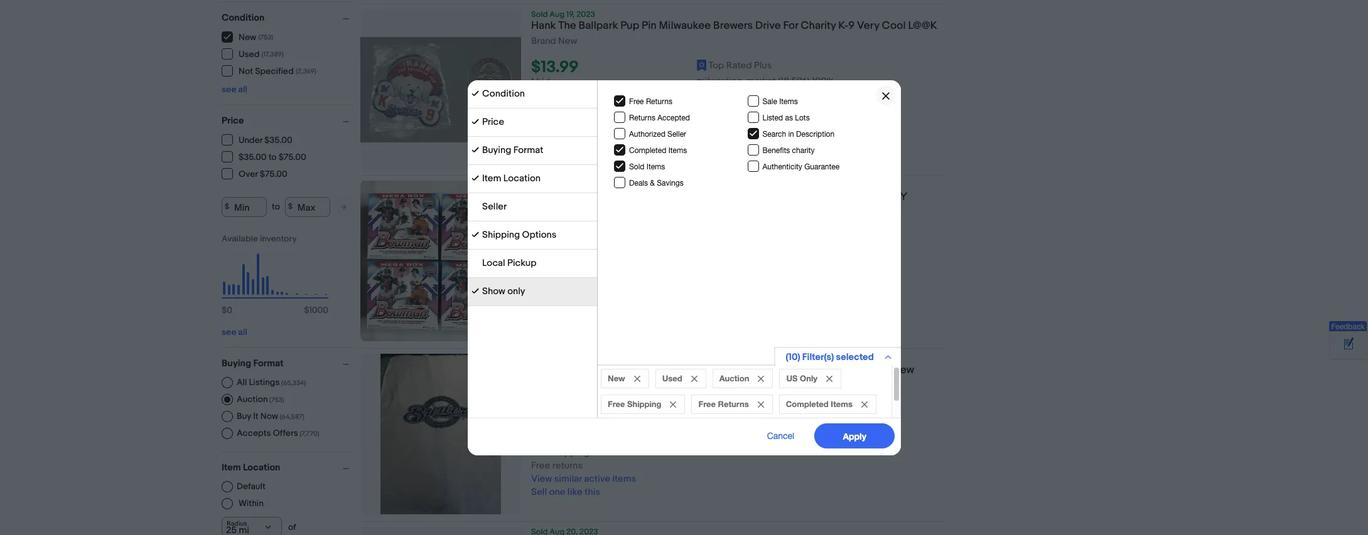Task type: locate. For each thing, give the bounding box(es) containing it.
2 sell one like this link from the top
[[531, 314, 600, 325]]

3 similar from the top
[[554, 474, 582, 486]]

drive
[[756, 19, 781, 32]]

top down milwaukee brewers promo sga blanket big huge 39" x 56" baseball brand new l@@k ! heading
[[709, 418, 724, 430]]

brewers left remove filter - condition - new "image"
[[586, 364, 625, 377]]

completed down authorized
[[629, 146, 666, 155]]

free shipping
[[608, 399, 661, 409]]

condition inside tab
[[482, 88, 525, 100]]

filter applied image inside condition tab
[[471, 89, 479, 97]]

1 plus from the top
[[754, 60, 772, 72]]

all up all
[[238, 327, 247, 338]]

1 active from the top
[[584, 116, 610, 128]]

aug
[[550, 9, 565, 19], [550, 181, 565, 191]]

1 vertical spatial view similar active items link
[[531, 300, 636, 312]]

1 vertical spatial one
[[549, 314, 566, 325]]

show only tab
[[468, 278, 597, 306]]

seller up shipping options
[[482, 201, 507, 213]]

similar down $9.79
[[554, 474, 582, 486]]

2023
[[577, 9, 595, 19], [577, 181, 595, 191]]

brewers inside sold  aug 19, 2023 hank the ballpark pup pin milwaukee brewers drive for charity k-9 very cool l@@k brand new
[[713, 19, 753, 32]]

item location for item location dropdown button
[[222, 462, 280, 474]]

sold inside the sold  aug 19, 2023 lot of 4 (four) 2021 bowman baseball trading cards mega boxes factory sealed brand new
[[531, 181, 548, 191]]

buying format up all
[[222, 358, 284, 370]]

see all
[[222, 84, 247, 95], [222, 327, 247, 338]]

1 top from the top
[[709, 60, 724, 72]]

for
[[783, 19, 799, 32]]

baseball down (10) filter(s) selected
[[818, 364, 860, 377]]

3 active from the top
[[584, 474, 610, 486]]

milwaukee- inside the milwaukee-market (18,596) 100% free shipping free returns view similar active items sell one like this
[[697, 75, 746, 87]]

cancel button
[[753, 424, 808, 449]]

(753) for new
[[258, 33, 273, 41]]

location inside tab
[[503, 172, 540, 184]]

remove filter - shipping options - free shipping image
[[670, 402, 676, 408]]

1 filter applied image from the top
[[471, 118, 479, 125]]

2 returns from the top
[[553, 287, 583, 299]]

3 like from the top
[[568, 487, 583, 499]]

100% left apply
[[812, 434, 835, 446]]

new inside milwaukee brewers promo sga blanket big huge 39" x 56" baseball brand new l@@k !
[[893, 364, 915, 377]]

filter applied image for buying format
[[471, 146, 479, 154]]

0 vertical spatial 19,
[[567, 9, 575, 19]]

shipping up local
[[482, 229, 520, 241]]

2 bid from the top
[[536, 261, 550, 273]]

1 for $79.99
[[531, 261, 534, 273]]

100%
[[812, 75, 835, 87], [812, 434, 835, 446]]

condition button
[[222, 12, 355, 24]]

3 returns from the top
[[553, 461, 583, 473]]

returns down $9.79
[[553, 461, 583, 473]]

0 vertical spatial sell one like this link
[[531, 129, 600, 141]]

milwaukee- down top rated plus
[[697, 75, 746, 87]]

0 horizontal spatial condition
[[222, 12, 265, 24]]

sell one like this link
[[531, 129, 600, 141], [531, 314, 600, 325], [531, 487, 600, 499]]

3 items from the top
[[613, 474, 636, 486]]

to down under $35.00
[[269, 152, 277, 163]]

sale
[[762, 97, 777, 106]]

2 shipping from the top
[[553, 274, 590, 286]]

2 view similar active items link from the top
[[531, 300, 636, 312]]

condition
[[222, 12, 265, 24], [482, 88, 525, 100]]

milwaukee brewers promo sga blanket big huge 39" x 56" baseball brand new l@@k ! link
[[531, 364, 945, 394]]

1 like from the top
[[568, 129, 583, 141]]

search
[[762, 130, 786, 138]]

buying down price tab
[[482, 144, 511, 156]]

1 horizontal spatial free returns
[[698, 399, 749, 409]]

1 2023 from the top
[[577, 9, 595, 19]]

price for price tab
[[482, 116, 504, 128]]

0 vertical spatial brand
[[531, 35, 556, 47]]

sold up deals
[[629, 162, 644, 171]]

(17,389)
[[262, 50, 284, 58]]

shipping inside "free shipping free returns view similar active items sell one like this"
[[553, 274, 590, 286]]

baseball inside milwaukee brewers promo sga blanket big huge 39" x 56" baseball brand new l@@k !
[[818, 364, 860, 377]]

sale items
[[762, 97, 798, 106]]

shipping options
[[482, 229, 556, 241]]

1 vertical spatial buying format
[[222, 358, 284, 370]]

plus down remove filter - show only - free returns image
[[754, 418, 772, 430]]

1 horizontal spatial item location
[[482, 172, 540, 184]]

1 milwaukee- from the top
[[697, 75, 746, 87]]

see all down not
[[222, 84, 247, 95]]

$35.00 up "$35.00 to $75.00"
[[264, 135, 292, 146]]

1 shipping from the top
[[553, 89, 590, 101]]

(753) up used (17,389) at the top left of page
[[258, 33, 273, 41]]

1 similar from the top
[[554, 116, 582, 128]]

returns down $79.99
[[553, 287, 583, 299]]

brand inside sold  aug 19, 2023 hank the ballpark pup pin milwaukee brewers drive for charity k-9 very cool l@@k brand new
[[531, 35, 556, 47]]

1 vertical spatial $35.00
[[239, 152, 267, 163]]

buying format tab
[[468, 137, 597, 165]]

new (753)
[[239, 32, 273, 43]]

0 horizontal spatial auction
[[237, 394, 268, 405]]

active inside "free shipping free returns view similar active items sell one like this"
[[584, 300, 610, 312]]

l@@k
[[908, 19, 937, 32], [531, 378, 560, 390]]

milwaukee up the !
[[531, 364, 583, 377]]

1 vertical spatial condition
[[482, 88, 525, 100]]

1 vertical spatial sell
[[531, 314, 547, 325]]

filter applied image for item location
[[471, 174, 479, 182]]

0 vertical spatial $75.00
[[279, 152, 306, 163]]

free returns down milwaukee brewers promo sga blanket big huge 39" x 56" baseball brand new l@@k ! heading
[[698, 399, 749, 409]]

shipping inside the milwaukee-market (18,596) 100% free shipping free returns view similar active items sell one like this
[[553, 89, 590, 101]]

shipping
[[553, 89, 590, 101], [553, 274, 590, 286], [553, 447, 590, 459]]

1 bid up price tab
[[531, 76, 550, 88]]

0 vertical spatial seller
[[667, 130, 686, 138]]

used for used (17,389)
[[239, 49, 260, 60]]

new inside sold  aug 19, 2023 hank the ballpark pup pin milwaukee brewers drive for charity k-9 very cool l@@k brand new
[[558, 35, 577, 47]]

item location inside tab
[[482, 172, 540, 184]]

0 vertical spatial sell
[[531, 129, 547, 141]]

$35.00
[[264, 135, 292, 146], [239, 152, 267, 163]]

market down remove filter - show only - free returns image
[[746, 434, 776, 446]]

seller down accepted
[[667, 130, 686, 138]]

buying inside tab
[[482, 144, 511, 156]]

savings
[[657, 179, 683, 187]]

buying format button
[[222, 358, 355, 370]]

1 up price tab
[[531, 76, 534, 88]]

location
[[503, 172, 540, 184], [243, 462, 280, 474]]

sold
[[531, 9, 548, 19], [629, 162, 644, 171], [531, 181, 548, 191]]

returns down $13.99
[[553, 102, 583, 114]]

sell inside top rated plus milwaukee-market (18,596) 100% free shipping free returns view similar active items sell one like this
[[531, 487, 547, 499]]

see all for condition
[[222, 84, 247, 95]]

of
[[552, 191, 566, 203]]

all down not
[[238, 84, 247, 95]]

0 vertical spatial sold
[[531, 9, 548, 19]]

2 vertical spatial brand
[[862, 364, 890, 377]]

milwaukee right pin
[[659, 19, 711, 32]]

1 vertical spatial item location
[[222, 462, 280, 474]]

shipping inside tab
[[482, 229, 520, 241]]

2 see from the top
[[222, 327, 236, 338]]

active inside the milwaukee-market (18,596) 100% free shipping free returns view similar active items sell one like this
[[584, 116, 610, 128]]

rated for top rated plus milwaukee-market (18,596) 100% free shipping free returns view similar active items sell one like this
[[726, 418, 752, 430]]

remove filter - show only - free returns image
[[758, 402, 764, 408]]

completed items down 'remove filter - item location - us only' image
[[786, 399, 853, 409]]

2 100% from the top
[[812, 434, 835, 446]]

format up all listings (65,334)
[[253, 358, 284, 370]]

1 vertical spatial auction
[[237, 394, 268, 405]]

completed items
[[629, 146, 687, 155], [786, 399, 853, 409]]

see all button for price
[[222, 327, 247, 338]]

1 bid for $13.99
[[531, 76, 550, 88]]

2 market from the top
[[746, 434, 776, 446]]

remove filter - condition - used image
[[691, 376, 697, 382]]

format inside tab
[[513, 144, 543, 156]]

similar down $79.99
[[554, 300, 582, 312]]

filter applied image inside price tab
[[471, 118, 479, 125]]

shipping down remove filter - condition - new "image"
[[627, 399, 661, 409]]

1 vertical spatial brewers
[[586, 364, 625, 377]]

0 vertical spatial completed items
[[629, 146, 687, 155]]

0 vertical spatial top
[[709, 60, 724, 72]]

free returns
[[629, 97, 672, 106], [698, 399, 749, 409]]

us
[[786, 373, 798, 383]]

buying format down price tab
[[482, 144, 543, 156]]

filter applied image for condition
[[471, 89, 479, 97]]

1 vertical spatial format
[[253, 358, 284, 370]]

buying format
[[482, 144, 543, 156], [222, 358, 284, 370]]

bid right pickup
[[536, 261, 550, 273]]

format for buying format "dropdown button"
[[253, 358, 284, 370]]

3 shipping from the top
[[553, 447, 590, 459]]

sold  aug 19, 2023 hank the ballpark pup pin milwaukee brewers drive for charity k-9 very cool l@@k brand new
[[531, 9, 937, 47]]

format down price tab
[[513, 144, 543, 156]]

benefits
[[762, 146, 790, 155]]

like inside "free shipping free returns view similar active items sell one like this"
[[568, 314, 583, 325]]

2 all from the top
[[238, 327, 247, 338]]

plus inside top rated plus milwaukee-market (18,596) 100% free shipping free returns view similar active items sell one like this
[[754, 418, 772, 430]]

0 vertical spatial milwaukee-
[[697, 75, 746, 87]]

1
[[531, 76, 534, 88], [531, 261, 534, 273]]

completed items down 'authorized seller'
[[629, 146, 687, 155]]

0 vertical spatial 1 bid
[[531, 76, 550, 88]]

0 vertical spatial one
[[549, 129, 566, 141]]

returns down the 'milwaukee brewers promo sga blanket big huge 39" x 56" baseball brand new l@@k !' link
[[718, 399, 749, 409]]

items inside top rated plus milwaukee-market (18,596) 100% free shipping free returns view similar active items sell one like this
[[613, 474, 636, 486]]

2023 inside sold  aug 19, 2023 hank the ballpark pup pin milwaukee brewers drive for charity k-9 very cool l@@k brand new
[[577, 9, 595, 19]]

bid for $79.99
[[536, 261, 550, 273]]

see all button for condition
[[222, 84, 247, 95]]

1 vertical spatial rated
[[726, 418, 752, 430]]

this inside top rated plus milwaukee-market (18,596) 100% free shipping free returns view similar active items sell one like this
[[585, 487, 600, 499]]

1 horizontal spatial format
[[513, 144, 543, 156]]

returns inside the milwaukee-market (18,596) 100% free shipping free returns view similar active items sell one like this
[[553, 102, 583, 114]]

0 horizontal spatial completed items
[[629, 146, 687, 155]]

1 1 bid from the top
[[531, 76, 550, 88]]

2 items from the top
[[613, 300, 636, 312]]

item location up default
[[222, 462, 280, 474]]

baseball inside the sold  aug 19, 2023 lot of 4 (four) 2021 bowman baseball trading cards mega boxes factory sealed brand new
[[683, 191, 724, 203]]

2 like from the top
[[568, 314, 583, 325]]

39"
[[773, 364, 789, 377]]

price down condition tab
[[482, 116, 504, 128]]

1 bid from the top
[[536, 76, 550, 88]]

0 vertical spatial 100%
[[812, 75, 835, 87]]

brewers left drive
[[713, 19, 753, 32]]

0 vertical spatial market
[[746, 75, 776, 87]]

very
[[857, 19, 880, 32]]

market
[[746, 75, 776, 87], [746, 434, 776, 446]]

view down condition tab
[[531, 116, 552, 128]]

0 vertical spatial brewers
[[713, 19, 753, 32]]

aug left 4
[[550, 181, 565, 191]]

default link
[[222, 481, 266, 493]]

remove filter - show only - completed items image
[[861, 402, 868, 408]]

2 vertical spatial view
[[531, 474, 552, 486]]

2 active from the top
[[584, 300, 610, 312]]

shipping down $13.99
[[553, 89, 590, 101]]

remove filter - buying format - auction image
[[758, 376, 764, 382]]

1 horizontal spatial condition
[[482, 88, 525, 100]]

top for top rated plus milwaukee-market (18,596) 100% free shipping free returns view similar active items sell one like this
[[709, 418, 724, 430]]

1 horizontal spatial milwaukee
[[659, 19, 711, 32]]

0 vertical spatial similar
[[554, 116, 582, 128]]

(18,596)
[[778, 75, 810, 87], [778, 434, 810, 446]]

1 vertical spatial used
[[662, 373, 682, 383]]

2 similar from the top
[[554, 300, 582, 312]]

1 vertical spatial milwaukee-
[[697, 434, 746, 446]]

view similar active items link for $79.99
[[531, 300, 636, 312]]

(18,596) left apply
[[778, 434, 810, 446]]

 (753) Items text field
[[268, 396, 284, 404]]

sold left 'of' on the top
[[531, 181, 548, 191]]

new inside dialog
[[608, 373, 625, 383]]

view similar active items link
[[531, 116, 636, 128], [531, 300, 636, 312], [531, 474, 636, 486]]

2 (18,596) from the top
[[778, 434, 810, 446]]

2 top from the top
[[709, 418, 724, 430]]

1 returns from the top
[[553, 102, 583, 114]]

 (7,770) Items text field
[[298, 430, 319, 438]]

2 vertical spatial shipping
[[553, 447, 590, 459]]

view inside top rated plus milwaukee-market (18,596) 100% free shipping free returns view similar active items sell one like this
[[531, 474, 552, 486]]

1 see all from the top
[[222, 84, 247, 95]]

see all button down '0'
[[222, 327, 247, 338]]

2023 right the
[[577, 9, 595, 19]]

condition for condition tab
[[482, 88, 525, 100]]

1 vertical spatial l@@k
[[531, 378, 560, 390]]

location up lot
[[503, 172, 540, 184]]

market up sale
[[746, 75, 776, 87]]

buying
[[482, 144, 511, 156], [222, 358, 251, 370]]

0 vertical spatial item
[[482, 172, 501, 184]]

0 vertical spatial auction
[[719, 373, 749, 383]]

brand down sealed
[[531, 220, 556, 232]]

2 vertical spatial items
[[613, 474, 636, 486]]

aug left the ballpark
[[550, 9, 565, 19]]

brand inside milwaukee brewers promo sga blanket big huge 39" x 56" baseball brand new l@@k !
[[862, 364, 890, 377]]

3 view from the top
[[531, 474, 552, 486]]

aug inside sold  aug 19, 2023 hank the ballpark pup pin milwaukee brewers drive for charity k-9 very cool l@@k brand new
[[550, 9, 565, 19]]

brand
[[531, 35, 556, 47], [531, 220, 556, 232], [862, 364, 890, 377]]

1 vertical spatial returns
[[553, 287, 583, 299]]

baseball down savings
[[683, 191, 724, 203]]

2 filter applied image from the top
[[471, 146, 479, 154]]

2 see all button from the top
[[222, 327, 247, 338]]

items left remove filter - show only - completed items icon
[[831, 399, 853, 409]]

filter applied image inside item location tab
[[471, 174, 479, 182]]

price button
[[222, 115, 355, 127]]

1 vertical spatial see all button
[[222, 327, 247, 338]]

1 view from the top
[[531, 116, 552, 128]]

sell inside "free shipping free returns view similar active items sell one like this"
[[531, 314, 547, 325]]

location up default
[[243, 462, 280, 474]]

see
[[222, 84, 236, 95], [222, 327, 236, 338]]

0 horizontal spatial buying
[[222, 358, 251, 370]]

0 vertical spatial items
[[613, 116, 636, 128]]

similar inside top rated plus milwaukee-market (18,596) 100% free shipping free returns view similar active items sell one like this
[[554, 474, 582, 486]]

trading
[[727, 191, 763, 203]]

used for used
[[662, 373, 682, 383]]

like inside the milwaukee-market (18,596) 100% free shipping free returns view similar active items sell one like this
[[568, 129, 583, 141]]

2 filter applied image from the top
[[471, 174, 479, 182]]

1 vertical spatial shipping
[[627, 399, 661, 409]]

2023 right 4
[[577, 181, 595, 191]]

see all down '0'
[[222, 327, 247, 338]]

rated down sold  aug 19, 2023 hank the ballpark pup pin milwaukee brewers drive for charity k-9 very cool l@@k brand new
[[726, 60, 752, 72]]

item inside tab
[[482, 172, 501, 184]]

dialog
[[0, 0, 1369, 536]]

2 2023 from the top
[[577, 181, 595, 191]]

items down 'authorized seller'
[[668, 146, 687, 155]]

filter applied image inside shipping options tab
[[471, 231, 479, 238]]

benefits charity
[[762, 146, 815, 155]]

auction (753)
[[237, 394, 284, 405]]

1 vertical spatial market
[[746, 434, 776, 446]]

0 vertical spatial all
[[238, 84, 247, 95]]

1 vertical spatial sold
[[629, 162, 644, 171]]

item location down buying format tab
[[482, 172, 540, 184]]

rated for top rated plus
[[726, 60, 752, 72]]

0 vertical spatial l@@k
[[908, 19, 937, 32]]

price tab
[[468, 108, 597, 137]]

item up the default 'link'
[[222, 462, 241, 474]]

1 vertical spatial seller
[[482, 201, 507, 213]]

(2,369)
[[296, 67, 316, 75]]

used inside dialog
[[662, 373, 682, 383]]

similar
[[554, 116, 582, 128], [554, 300, 582, 312], [554, 474, 582, 486]]

&
[[650, 179, 655, 187]]

condition for condition dropdown button
[[222, 12, 265, 24]]

returns inside "free shipping free returns view similar active items sell one like this"
[[553, 287, 583, 299]]

buying format for buying format tab
[[482, 144, 543, 156]]

1 view similar active items link from the top
[[531, 116, 636, 128]]

shipping down $79.99
[[553, 274, 590, 286]]

1 horizontal spatial used
[[662, 373, 682, 383]]

to
[[269, 152, 277, 163], [272, 202, 280, 212]]

condition up price tab
[[482, 88, 525, 100]]

2 aug from the top
[[550, 181, 565, 191]]

1 horizontal spatial buying format
[[482, 144, 543, 156]]

hank the ballpark pup pin milwaukee brewers drive for charity k-9 very cool l@@k image
[[360, 37, 521, 142]]

returns
[[646, 97, 672, 106], [629, 113, 655, 122], [718, 399, 749, 409]]

aug inside the sold  aug 19, 2023 lot of 4 (four) 2021 bowman baseball trading cards mega boxes factory sealed brand new
[[550, 181, 565, 191]]

1 vertical spatial filter applied image
[[471, 146, 479, 154]]

plus up sale
[[754, 60, 772, 72]]

1 (18,596) from the top
[[778, 75, 810, 87]]

1 horizontal spatial completed
[[786, 399, 829, 409]]

2 this from the top
[[585, 314, 600, 325]]

milwaukee inside sold  aug 19, 2023 hank the ballpark pup pin milwaukee brewers drive for charity k-9 very cool l@@k brand new
[[659, 19, 711, 32]]

shipping inside top rated plus milwaukee-market (18,596) 100% free shipping free returns view similar active items sell one like this
[[553, 447, 590, 459]]

milwaukee- inside top rated plus milwaukee-market (18,596) 100% free shipping free returns view similar active items sell one like this
[[697, 434, 746, 446]]

2023 inside the sold  aug 19, 2023 lot of 4 (four) 2021 bowman baseball trading cards mega boxes factory sealed brand new
[[577, 181, 595, 191]]

similar inside "free shipping free returns view similar active items sell one like this"
[[554, 300, 582, 312]]

rated left cancel button
[[726, 418, 752, 430]]

view down pickup
[[531, 300, 552, 312]]

l@@k left the !
[[531, 378, 560, 390]]

2 vertical spatial returns
[[553, 461, 583, 473]]

plus
[[754, 60, 772, 72], [754, 418, 772, 430]]

0 vertical spatial shipping
[[482, 229, 520, 241]]

0 vertical spatial returns
[[646, 97, 672, 106]]

active
[[584, 116, 610, 128], [584, 300, 610, 312], [584, 474, 610, 486]]

1 rated from the top
[[726, 60, 752, 72]]

1 100% from the top
[[812, 75, 835, 87]]

1 vertical spatial active
[[584, 300, 610, 312]]

3 sell one like this link from the top
[[531, 487, 600, 499]]

1 vertical spatial see
[[222, 327, 236, 338]]

charity
[[792, 146, 815, 155]]

2 plus from the top
[[754, 418, 772, 430]]

0 horizontal spatial completed
[[629, 146, 666, 155]]

filter applied image for show only
[[471, 287, 479, 295]]

bid up price tab
[[536, 76, 550, 88]]

0 vertical spatial location
[[503, 172, 540, 184]]

completed down only
[[786, 399, 829, 409]]

1 market from the top
[[746, 75, 776, 87]]

2023 for $79.99
[[577, 181, 595, 191]]

shipping
[[482, 229, 520, 241], [627, 399, 661, 409]]

1 bid
[[531, 76, 550, 88], [531, 261, 550, 273]]

2 rated from the top
[[726, 418, 752, 430]]

brand down hank
[[531, 35, 556, 47]]

search in description
[[762, 130, 834, 138]]

0 horizontal spatial location
[[243, 462, 280, 474]]

authenticity
[[762, 162, 802, 171]]

active inside top rated plus milwaukee-market (18,596) 100% free shipping free returns view similar active items sell one like this
[[584, 474, 610, 486]]

1 19, from the top
[[567, 9, 575, 19]]

see all for price
[[222, 327, 247, 338]]

0 vertical spatial shipping
[[553, 89, 590, 101]]

new
[[239, 32, 256, 43], [558, 35, 577, 47], [558, 220, 577, 232], [893, 364, 915, 377], [608, 373, 625, 383]]

1 vertical spatial sell one like this link
[[531, 314, 600, 325]]

0 horizontal spatial used
[[239, 49, 260, 60]]

rated inside top rated plus milwaukee-market (18,596) 100% free shipping free returns view similar active items sell one like this
[[726, 418, 752, 430]]

remove filter - item location - us only image
[[826, 376, 832, 382]]

shipping down $9.79
[[553, 447, 590, 459]]

100% inside top rated plus milwaukee-market (18,596) 100% free shipping free returns view similar active items sell one like this
[[812, 434, 835, 446]]

2 19, from the top
[[567, 181, 575, 191]]

3 filter applied image from the top
[[471, 231, 479, 238]]

1 vertical spatial plus
[[754, 418, 772, 430]]

0 vertical spatial buying
[[482, 144, 511, 156]]

1 sell from the top
[[531, 129, 547, 141]]

0 vertical spatial (753)
[[258, 33, 273, 41]]

description
[[796, 130, 834, 138]]

1 vertical spatial 2023
[[577, 181, 595, 191]]

$ 0
[[222, 305, 232, 316]]

19, inside sold  aug 19, 2023 hank the ballpark pup pin milwaukee brewers drive for charity k-9 very cool l@@k brand new
[[567, 9, 575, 19]]

1 vertical spatial 1 bid
[[531, 261, 550, 273]]

!
[[563, 378, 566, 390]]

milwaukee-
[[697, 75, 746, 87], [697, 434, 746, 446]]

milwaukee- left cancel
[[697, 434, 746, 446]]

view down $9.79
[[531, 474, 552, 486]]

to right minimum value in $ text box
[[272, 202, 280, 212]]

items inside "free shipping free returns view similar active items sell one like this"
[[613, 300, 636, 312]]

0 vertical spatial this
[[585, 129, 600, 141]]

condition up new (753)
[[222, 12, 265, 24]]

2 sell from the top
[[531, 314, 547, 325]]

0 vertical spatial 1
[[531, 76, 534, 88]]

used left 'remove filter - condition - used' image
[[662, 373, 682, 383]]

item down buying format tab
[[482, 172, 501, 184]]

0 vertical spatial 2023
[[577, 9, 595, 19]]

3 one from the top
[[549, 487, 566, 499]]

buying up all
[[222, 358, 251, 370]]

0 vertical spatial baseball
[[683, 191, 724, 203]]

(753) up buy it now (64,587)
[[269, 396, 284, 404]]

$75.00 down under $35.00
[[279, 152, 306, 163]]

sold inside sold  aug 19, 2023 hank the ballpark pup pin milwaukee brewers drive for charity k-9 very cool l@@k brand new
[[531, 9, 548, 19]]

3 sell from the top
[[531, 487, 547, 499]]

similar down condition tab
[[554, 116, 582, 128]]

1 items from the top
[[613, 116, 636, 128]]

(753) inside auction (753)
[[269, 396, 284, 404]]

2 see all from the top
[[222, 327, 247, 338]]

19, inside the sold  aug 19, 2023 lot of 4 (four) 2021 bowman baseball trading cards mega boxes factory sealed brand new
[[567, 181, 575, 191]]

price inside tab
[[482, 116, 504, 128]]

brand down selected
[[862, 364, 890, 377]]

top down sold  aug 19, 2023 hank the ballpark pup pin milwaukee brewers drive for charity k-9 very cool l@@k brand new
[[709, 60, 724, 72]]

returns accepted
[[629, 113, 690, 122]]

buying for buying format "dropdown button"
[[222, 358, 251, 370]]

1 this from the top
[[585, 129, 600, 141]]

1 up show only tab
[[531, 261, 534, 273]]

19, right 'of' on the top
[[567, 181, 575, 191]]

1 vertical spatial items
[[613, 300, 636, 312]]

not specified (2,369)
[[239, 66, 316, 77]]

available
[[222, 233, 258, 244]]

0 vertical spatial item location
[[482, 172, 540, 184]]

buying format inside tab
[[482, 144, 543, 156]]

l@@k right cool
[[908, 19, 937, 32]]

show
[[482, 285, 505, 297]]

2 1 bid from the top
[[531, 261, 550, 273]]

l@@k inside sold  aug 19, 2023 hank the ballpark pup pin milwaukee brewers drive for charity k-9 very cool l@@k brand new
[[908, 19, 937, 32]]

free returns up returns accepted
[[629, 97, 672, 106]]

filter applied image
[[471, 118, 479, 125], [471, 174, 479, 182], [471, 231, 479, 238], [471, 287, 479, 295]]

cancel
[[767, 431, 794, 441]]

1 see all button from the top
[[222, 84, 247, 95]]

item location for item location tab
[[482, 172, 540, 184]]

2 1 from the top
[[531, 261, 534, 273]]

sell one like this link for $13.99
[[531, 129, 600, 141]]

item
[[482, 172, 501, 184], [222, 462, 241, 474]]

2 one from the top
[[549, 314, 566, 325]]

1 vertical spatial bid
[[536, 261, 550, 273]]

price up under
[[222, 115, 244, 127]]

like
[[568, 129, 583, 141], [568, 314, 583, 325], [568, 487, 583, 499]]

1 aug from the top
[[550, 9, 565, 19]]

1 filter applied image from the top
[[471, 89, 479, 97]]

1 sell one like this link from the top
[[531, 129, 600, 141]]

0 vertical spatial see all button
[[222, 84, 247, 95]]

1 all from the top
[[238, 84, 247, 95]]

1 vertical spatial 19,
[[567, 181, 575, 191]]

used up not
[[239, 49, 260, 60]]

0 vertical spatial rated
[[726, 60, 752, 72]]

filter applied image inside show only tab
[[471, 287, 479, 295]]

filter applied image inside buying format tab
[[471, 146, 479, 154]]

see all button down not
[[222, 84, 247, 95]]

1 vertical spatial free returns
[[698, 399, 749, 409]]

1 one from the top
[[549, 129, 566, 141]]

1 see from the top
[[222, 84, 236, 95]]

1 for $13.99
[[531, 76, 534, 88]]

0 horizontal spatial free returns
[[629, 97, 672, 106]]

0 vertical spatial like
[[568, 129, 583, 141]]

top inside top rated plus milwaukee-market (18,596) 100% free shipping free returns view similar active items sell one like this
[[709, 418, 724, 430]]

auction inside dialog
[[719, 373, 749, 383]]

1 1 from the top
[[531, 76, 534, 88]]

filter applied image
[[471, 89, 479, 97], [471, 146, 479, 154]]

only
[[507, 285, 525, 297]]

0 horizontal spatial price
[[222, 115, 244, 127]]

$35.00 up over $75.00 "link"
[[239, 152, 267, 163]]

2 view from the top
[[531, 300, 552, 312]]

$75.00 down "$35.00 to $75.00"
[[260, 169, 287, 180]]

view inside the milwaukee-market (18,596) 100% free shipping free returns view similar active items sell one like this
[[531, 116, 552, 128]]

19, right hank
[[567, 9, 575, 19]]

milwaukee inside milwaukee brewers promo sga blanket big huge 39" x 56" baseball brand new l@@k !
[[531, 364, 583, 377]]

0 horizontal spatial l@@k
[[531, 378, 560, 390]]

1 vertical spatial $75.00
[[260, 169, 287, 180]]

0 horizontal spatial brewers
[[586, 364, 625, 377]]

feedback
[[1332, 323, 1365, 331]]

2 vertical spatial similar
[[554, 474, 582, 486]]

view similar active items link for $13.99
[[531, 116, 636, 128]]

 (64,587) Items text field
[[278, 413, 305, 421]]

(753) inside new (753)
[[258, 33, 273, 41]]

returns up returns accepted
[[646, 97, 672, 106]]

2 vertical spatial one
[[549, 487, 566, 499]]

hank the ballpark pup pin milwaukee brewers drive for charity k-9 very cool l@@k heading
[[531, 19, 937, 32]]

1 bid up show only tab
[[531, 261, 550, 273]]

2 milwaukee- from the top
[[697, 434, 746, 446]]

4 filter applied image from the top
[[471, 287, 479, 295]]

sold left the
[[531, 9, 548, 19]]

filter applied image for price
[[471, 118, 479, 125]]

tab list
[[468, 80, 597, 306]]

(18,596) up sale items
[[778, 75, 810, 87]]

over
[[239, 169, 258, 180]]

3 this from the top
[[585, 487, 600, 499]]

100% up 'description'
[[812, 75, 835, 87]]

tab list containing condition
[[468, 80, 597, 306]]



Task type: describe. For each thing, give the bounding box(es) containing it.
item for item location tab
[[482, 172, 501, 184]]

brewers inside milwaukee brewers promo sga blanket big huge 39" x 56" baseball brand new l@@k !
[[586, 364, 625, 377]]

0 vertical spatial completed
[[629, 146, 666, 155]]

of
[[288, 522, 296, 533]]

under
[[239, 135, 263, 146]]

condition tab
[[468, 80, 597, 108]]

under $35.00 link
[[222, 134, 293, 146]]

tab list inside dialog
[[468, 80, 597, 306]]

sold items
[[629, 162, 665, 171]]

in
[[788, 130, 794, 138]]

price for price dropdown button
[[222, 115, 244, 127]]

us only
[[786, 373, 817, 383]]

deals
[[629, 179, 648, 187]]

dialog containing condition
[[0, 0, 1369, 536]]

charity
[[801, 19, 836, 32]]

as
[[785, 113, 793, 122]]

listings
[[249, 377, 280, 388]]

sealed
[[531, 204, 570, 217]]

top rated plus
[[709, 60, 772, 72]]

accepts
[[237, 428, 271, 439]]

(10)
[[786, 351, 800, 363]]

deals & savings
[[629, 179, 683, 187]]

big
[[726, 364, 742, 377]]

one inside "free shipping free returns view similar active items sell one like this"
[[549, 314, 566, 325]]

pin
[[642, 19, 657, 32]]

market inside the milwaukee-market (18,596) 100% free shipping free returns view similar active items sell one like this
[[746, 75, 776, 87]]

now
[[260, 411, 278, 422]]

2 vertical spatial returns
[[718, 399, 749, 409]]

(four)
[[577, 191, 611, 203]]

0 vertical spatial to
[[269, 152, 277, 163]]

not
[[239, 66, 253, 77]]

bowman
[[638, 191, 680, 203]]

1 horizontal spatial seller
[[667, 130, 686, 138]]

local
[[482, 257, 505, 269]]

specified
[[255, 66, 294, 77]]

this inside "free shipping free returns view similar active items sell one like this"
[[585, 314, 600, 325]]

local pickup
[[482, 257, 536, 269]]

lot of 4 (four) 2021 bowman baseball trading cards mega boxes factory sealed link
[[531, 191, 945, 220]]

baseball for brand
[[818, 364, 860, 377]]

sell inside the milwaukee-market (18,596) 100% free shipping free returns view similar active items sell one like this
[[531, 129, 547, 141]]

market inside top rated plus milwaukee-market (18,596) 100% free shipping free returns view similar active items sell one like this
[[746, 434, 776, 446]]

sold  aug 19, 2023 lot of 4 (four) 2021 bowman baseball trading cards mega boxes factory sealed brand new
[[531, 181, 908, 232]]

plus for top rated plus milwaukee-market (18,596) 100% free shipping free returns view similar active items sell one like this
[[754, 418, 772, 430]]

graph of available inventory between $0 and $1000+ image
[[222, 233, 328, 322]]

see for price
[[222, 327, 236, 338]]

all
[[237, 377, 247, 388]]

aug for $13.99
[[550, 9, 565, 19]]

100% inside the milwaukee-market (18,596) 100% free shipping free returns view similar active items sell one like this
[[812, 75, 835, 87]]

mega
[[798, 191, 826, 203]]

items inside the milwaukee-market (18,596) 100% free shipping free returns view similar active items sell one like this
[[613, 116, 636, 128]]

x
[[791, 364, 797, 377]]

free shipping free returns view similar active items sell one like this
[[531, 274, 636, 325]]

see for condition
[[222, 84, 236, 95]]

like inside top rated plus milwaukee-market (18,596) 100% free shipping free returns view similar active items sell one like this
[[568, 487, 583, 499]]

authenticity guarantee
[[762, 162, 840, 171]]

pup
[[621, 19, 639, 32]]

sold inside dialog
[[629, 162, 644, 171]]

items up as
[[779, 97, 798, 106]]

buying for buying format tab
[[482, 144, 511, 156]]

new inside the sold  aug 19, 2023 lot of 4 (four) 2021 bowman baseball trading cards mega boxes factory sealed brand new
[[558, 220, 577, 232]]

(7,770)
[[300, 430, 319, 438]]

top rated plus milwaukee-market (18,596) 100% free shipping free returns view similar active items sell one like this
[[531, 418, 835, 499]]

location for item location dropdown button
[[243, 462, 280, 474]]

lot of 4 (four) 2021 bowman baseball trading cards mega boxes factory sealed heading
[[531, 191, 908, 217]]

buying format for buying format "dropdown button"
[[222, 358, 284, 370]]

hank the ballpark pup pin milwaukee brewers drive for charity k-9 very cool l@@k link
[[531, 19, 945, 36]]

0 vertical spatial $35.00
[[264, 135, 292, 146]]

item for item location dropdown button
[[222, 462, 241, 474]]

lots
[[795, 113, 810, 122]]

Maximum Value in $ text field
[[285, 197, 330, 217]]

19, for $13.99
[[567, 9, 575, 19]]

cool
[[882, 19, 906, 32]]

19, for $79.99
[[567, 181, 575, 191]]

l@@k inside milwaukee brewers promo sga blanket big huge 39" x 56" baseball brand new l@@k !
[[531, 378, 560, 390]]

(65,334)
[[281, 379, 306, 387]]

 (65,334) Items text field
[[280, 379, 306, 387]]

filter(s)
[[802, 351, 834, 363]]

offers
[[273, 428, 298, 439]]

returns inside top rated plus milwaukee-market (18,596) 100% free shipping free returns view similar active items sell one like this
[[553, 461, 583, 473]]

auction for auction (753)
[[237, 394, 268, 405]]

view inside "free shipping free returns view similar active items sell one like this"
[[531, 300, 552, 312]]

(753) for auction
[[269, 396, 284, 404]]

(18,596) inside top rated plus milwaukee-market (18,596) 100% free shipping free returns view similar active items sell one like this
[[778, 434, 810, 446]]

sold for $79.99
[[531, 181, 548, 191]]

selected
[[836, 351, 874, 363]]

(10) filter(s) selected
[[786, 351, 874, 363]]

accepts offers (7,770)
[[237, 428, 319, 439]]

4
[[568, 191, 575, 203]]

1 horizontal spatial shipping
[[627, 399, 661, 409]]

auction for auction
[[719, 373, 749, 383]]

9
[[849, 19, 855, 32]]

1 vertical spatial completed
[[786, 399, 829, 409]]

item location tab
[[468, 165, 597, 193]]

options
[[522, 229, 556, 241]]

huge
[[744, 364, 770, 377]]

location for item location tab
[[503, 172, 540, 184]]

3 view similar active items link from the top
[[531, 474, 636, 486]]

items up the deals & savings
[[646, 162, 665, 171]]

$79.99
[[531, 243, 581, 262]]

the
[[559, 19, 576, 32]]

item location button
[[222, 462, 355, 474]]

sell one like this link for $79.99
[[531, 314, 600, 325]]

lot of 4 (four) 2021 bowman baseball trading cards mega boxes factory sealed image
[[360, 181, 521, 342]]

filter applied image for shipping options
[[471, 231, 479, 238]]

milwaukee brewers promo sga blanket big huge 39" x 56" baseball brand new l@@k ! image
[[381, 354, 501, 515]]

apply button
[[815, 424, 895, 449]]

hank
[[531, 19, 556, 32]]

milwaukee brewers promo sga blanket big huge 39" x 56" baseball brand new l@@k ! heading
[[531, 364, 915, 390]]

sold for $13.99
[[531, 9, 548, 19]]

all for condition
[[238, 84, 247, 95]]

(10) filter(s) selected button
[[774, 347, 901, 366]]

$35.00 to $75.00
[[239, 152, 306, 163]]

1 vertical spatial completed items
[[786, 399, 853, 409]]

(18,596) inside the milwaukee-market (18,596) 100% free shipping free returns view similar active items sell one like this
[[778, 75, 810, 87]]

this inside the milwaukee-market (18,596) 100% free shipping free returns view similar active items sell one like this
[[585, 129, 600, 141]]

1 vertical spatial returns
[[629, 113, 655, 122]]

one inside the milwaukee-market (18,596) 100% free shipping free returns view similar active items sell one like this
[[549, 129, 566, 141]]

1000
[[309, 305, 328, 316]]

all listings (65,334)
[[237, 377, 306, 388]]

under $35.00
[[239, 135, 292, 146]]

$75.00 inside "link"
[[260, 169, 287, 180]]

available inventory
[[222, 233, 297, 244]]

listed
[[762, 113, 783, 122]]

listed as lots
[[762, 113, 810, 122]]

show only
[[482, 285, 525, 297]]

2023 for $13.99
[[577, 9, 595, 19]]

one inside top rated plus milwaukee-market (18,596) 100% free shipping free returns view similar active items sell one like this
[[549, 487, 566, 499]]

top for top rated plus
[[709, 60, 724, 72]]

brand inside the sold  aug 19, 2023 lot of 4 (four) 2021 bowman baseball trading cards mega boxes factory sealed brand new
[[531, 220, 556, 232]]

authorized
[[629, 130, 665, 138]]

56"
[[799, 364, 815, 377]]

format for buying format tab
[[513, 144, 543, 156]]

1 bid for $79.99
[[531, 261, 550, 273]]

milwaukee-market (18,596) 100% free shipping free returns view similar active items sell one like this
[[531, 75, 835, 141]]

sga
[[662, 364, 685, 377]]

aug for $79.99
[[550, 181, 565, 191]]

(64,587)
[[280, 413, 305, 421]]

0
[[227, 305, 232, 316]]

shipping options tab
[[468, 221, 597, 250]]

Minimum Value in $ text field
[[222, 197, 267, 217]]

within
[[239, 499, 264, 509]]

over $75.00
[[239, 169, 287, 180]]

factory
[[861, 191, 908, 203]]

baseball for trading
[[683, 191, 724, 203]]

accepted
[[657, 113, 690, 122]]

plus for top rated plus
[[754, 60, 772, 72]]

similar inside the milwaukee-market (18,596) 100% free shipping free returns view similar active items sell one like this
[[554, 116, 582, 128]]

lot
[[531, 191, 550, 203]]

boxes
[[828, 191, 858, 203]]

used (17,389)
[[239, 49, 284, 60]]

blanket
[[687, 364, 723, 377]]

bid for $13.99
[[536, 76, 550, 88]]

remove filter - condition - new image
[[634, 376, 640, 382]]

all for price
[[238, 327, 247, 338]]

authorized seller
[[629, 130, 686, 138]]

$13.99
[[531, 58, 579, 77]]

1 vertical spatial to
[[272, 202, 280, 212]]



Task type: vqa. For each thing, say whether or not it's contained in the screenshot.


